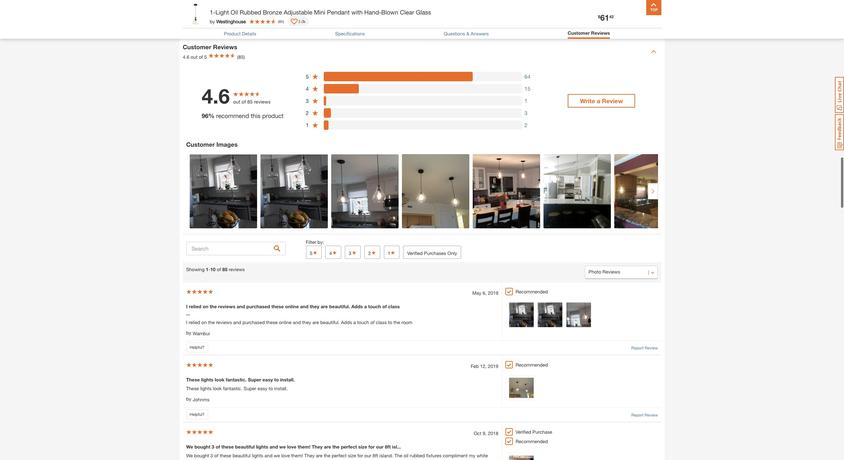 Task type: locate. For each thing, give the bounding box(es) containing it.
by down 1-
[[210, 18, 215, 24]]

oct 9, 2018
[[474, 430, 499, 436]]

write a review button
[[568, 94, 636, 108]]

1 vertical spatial my
[[293, 460, 299, 460]]

1 vertical spatial out
[[233, 99, 240, 105]]

0 horizontal spatial out
[[191, 54, 198, 60]]

1 vertical spatial perfect
[[332, 453, 347, 458]]

star symbol image
[[332, 250, 338, 255], [352, 250, 357, 255], [371, 250, 377, 255]]

relied
[[189, 303, 202, 309], [189, 319, 200, 325]]

1 vertical spatial 4.6
[[202, 84, 230, 108]]

2.0k button
[[288, 16, 309, 26]]

review for feb 12, 2019
[[645, 412, 659, 417]]

1 vertical spatial on
[[202, 319, 207, 325]]

5 star icon image from the top
[[312, 122, 319, 128]]

verified for verified purchase
[[516, 429, 532, 435]]

12,
[[481, 363, 487, 369]]

beautiful
[[235, 444, 255, 449], [233, 453, 251, 458]]

0 vertical spatial 8ft
[[385, 444, 391, 449]]

helpful? button for johnms
[[186, 409, 208, 419]]

star symbol image left 2 button
[[352, 250, 357, 255]]

report
[[632, 345, 644, 350], [632, 412, 644, 417]]

star symbol image inside 2 button
[[371, 250, 377, 255]]

we
[[280, 444, 286, 449], [274, 453, 280, 458]]

1 vertical spatial love
[[281, 453, 290, 458]]

touch
[[369, 303, 381, 309], [358, 319, 370, 325]]

verified inside verified purchases only button
[[408, 250, 423, 256]]

1 star symbol image from the left
[[332, 250, 338, 255]]

them!
[[298, 444, 311, 449], [291, 453, 303, 458]]

report review
[[632, 345, 659, 350], [632, 412, 659, 417]]

reviews down 61
[[592, 30, 611, 36]]

2 i from the top
[[186, 319, 188, 325]]

0 vertical spatial 85
[[279, 19, 283, 23]]

0 vertical spatial verified
[[408, 250, 423, 256]]

1 vertical spatial report review
[[632, 412, 659, 417]]

42
[[610, 14, 614, 19]]

i
[[186, 303, 188, 309], [186, 319, 188, 325]]

specifications
[[335, 31, 365, 36]]

0 vertical spatial report review button
[[632, 345, 659, 351]]

our up island.
[[376, 444, 384, 449]]

customer reviews down $
[[568, 30, 611, 36]]

2 helpful? button from the top
[[186, 409, 208, 419]]

reviews
[[254, 99, 271, 105], [229, 266, 245, 272], [218, 303, 236, 309], [216, 319, 232, 325]]

85
[[279, 19, 283, 23], [247, 99, 253, 105], [222, 266, 228, 272]]

1 horizontal spatial our
[[376, 444, 384, 449]]

0 vertical spatial customer reviews
[[568, 30, 611, 36]]

1 vertical spatial bought
[[194, 453, 209, 458]]

report for may 6, 2019
[[632, 345, 644, 350]]

star symbol image down filter by:
[[313, 250, 318, 255]]

my left white
[[469, 453, 476, 458]]

star symbol image for 2
[[371, 250, 377, 255]]

1 vertical spatial purchased
[[243, 319, 265, 325]]

live chat image
[[836, 77, 845, 113]]

love
[[287, 444, 297, 449], [281, 453, 290, 458]]

0 vertical spatial reviews
[[592, 30, 611, 36]]

install.
[[280, 377, 295, 382], [274, 385, 288, 391]]

our left island.
[[365, 453, 372, 458]]

0 horizontal spatial verified
[[408, 250, 423, 256]]

by inside "by johnms"
[[186, 396, 192, 402]]

reviews down product
[[213, 43, 237, 51]]

for left isl... at the left of the page
[[369, 444, 375, 449]]

compliment
[[443, 453, 468, 458]]

2 report review button from the top
[[632, 412, 659, 418]]

0 horizontal spatial size
[[348, 453, 356, 458]]

0 vertical spatial super
[[248, 377, 261, 382]]

2 star symbol image from the left
[[391, 250, 396, 255]]

star icon image
[[312, 73, 319, 80], [312, 85, 319, 92], [312, 97, 319, 104], [312, 110, 319, 116], [312, 122, 319, 128]]

by left johnms button
[[186, 396, 192, 402]]

1 report from the top
[[632, 345, 644, 350]]

display image
[[291, 19, 298, 25]]

report for feb 12, 2019
[[632, 412, 644, 417]]

0 horizontal spatial 5
[[204, 54, 207, 60]]

0 vertical spatial 4.6
[[183, 54, 190, 60]]

1 vertical spatial we
[[186, 453, 193, 458]]

verified left purchase in the right of the page
[[516, 429, 532, 435]]

8ft left isl... at the left of the page
[[385, 444, 391, 449]]

report review button for feb 12, 2019
[[632, 412, 659, 418]]

star symbol image for 5
[[313, 250, 318, 255]]

3 star symbol image from the left
[[371, 250, 377, 255]]

1 vertical spatial customer
[[183, 43, 212, 51]]

1 horizontal spatial star symbol image
[[391, 250, 396, 255]]

star symbol image inside 3 'button'
[[352, 250, 357, 255]]

85 down 'bronze'
[[279, 19, 283, 23]]

1 we from the top
[[186, 444, 193, 449]]

1 horizontal spatial reviews
[[592, 30, 611, 36]]

1 vertical spatial 5
[[306, 73, 309, 80]]

may 6, 2019
[[473, 290, 499, 296]]

1 recommended from the top
[[516, 289, 548, 294]]

1 helpful? from the top
[[190, 345, 205, 350]]

star symbol image inside 1 button
[[391, 250, 396, 255]]

by wambui
[[186, 330, 210, 336]]

i relied on the reviews and purchased these online and they are beautiful. adds a touch of class ... i relied on the reviews and purchased these online and they are beautiful. adds a touch of class to the room
[[186, 303, 413, 325]]

0 vertical spatial 5
[[204, 54, 207, 60]]

recommend
[[216, 112, 249, 119]]

0 vertical spatial out
[[191, 54, 198, 60]]

for left island.
[[358, 453, 363, 458]]

relied down the ...
[[189, 319, 200, 325]]

8ft left island.
[[373, 453, 378, 458]]

0 vertical spatial report review
[[632, 345, 659, 350]]

0 horizontal spatial star symbol image
[[332, 250, 338, 255]]

reviews
[[592, 30, 611, 36], [213, 43, 237, 51]]

1 2019 from the top
[[488, 290, 499, 296]]

2 report review from the top
[[632, 412, 659, 417]]

1 vertical spatial them!
[[291, 453, 303, 458]]

0 vertical spatial by
[[210, 18, 215, 24]]

2 horizontal spatial star symbol image
[[371, 250, 377, 255]]

for
[[369, 444, 375, 449], [358, 453, 363, 458]]

2 report from the top
[[632, 412, 644, 417]]

2 star icon image from the top
[[312, 85, 319, 92]]

2
[[405, 2, 409, 10], [306, 110, 309, 116], [525, 122, 528, 128], [369, 250, 371, 256]]

beautiful.
[[329, 303, 350, 309], [321, 319, 340, 325]]

star symbol image for 1
[[391, 250, 396, 255]]

review inside button
[[603, 97, 624, 104]]

the
[[210, 303, 217, 309], [208, 319, 215, 325], [394, 319, 401, 325], [333, 444, 340, 449], [324, 453, 331, 458]]

1 report review from the top
[[632, 345, 659, 350]]

0 vertical spatial they
[[310, 303, 320, 309]]

1 vertical spatial 2019
[[488, 363, 499, 369]]

adds
[[352, 303, 363, 309], [341, 319, 352, 325]]

they up happy!
[[312, 444, 323, 449]]

star symbol image
[[313, 250, 318, 255], [391, 250, 396, 255]]

helpful? button down by wambui at bottom
[[186, 342, 208, 352]]

helpful? down "by johnms"
[[190, 412, 205, 417]]

verified
[[408, 250, 423, 256], [516, 429, 532, 435]]

0 vertical spatial helpful? button
[[186, 342, 208, 352]]

1 vertical spatial i
[[186, 319, 188, 325]]

star icon image for 4
[[312, 85, 319, 92]]

class
[[389, 303, 400, 309], [376, 319, 387, 325]]

we
[[186, 444, 193, 449], [186, 453, 193, 458]]

4 inside button
[[330, 250, 332, 256]]

star symbol image for 3
[[352, 250, 357, 255]]

easy
[[263, 377, 273, 382], [258, 385, 268, 391]]

1 vertical spatial 4
[[330, 250, 332, 256]]

1 vertical spatial size
[[348, 453, 356, 458]]

these
[[186, 377, 200, 382], [186, 385, 199, 391], [232, 460, 245, 460]]

2019 for feb 12, 2019
[[488, 363, 499, 369]]

-
[[209, 266, 210, 272]]

verified purchases only button
[[404, 245, 462, 259]]

questions & answers button
[[444, 31, 489, 36], [444, 31, 489, 36]]

0 horizontal spatial reviews
[[213, 43, 237, 51]]

85 up this
[[247, 99, 253, 105]]

0 vertical spatial on
[[203, 303, 209, 309]]

1 vertical spatial beautiful.
[[321, 319, 340, 325]]

0 vertical spatial these
[[186, 377, 200, 382]]

0 horizontal spatial 4.6
[[183, 54, 190, 60]]

2 relied from the top
[[189, 319, 200, 325]]

star icon image for 1
[[312, 122, 319, 128]]

product details button
[[224, 31, 257, 36], [224, 31, 257, 36]]

0 vertical spatial customer
[[568, 30, 590, 36]]

1 horizontal spatial a
[[365, 303, 367, 309]]

1 horizontal spatial 8ft
[[385, 444, 391, 449]]

1 star icon image from the top
[[312, 73, 319, 80]]

helpful? button
[[186, 342, 208, 352], [186, 409, 208, 419]]

3 button
[[345, 245, 361, 259]]

star symbol image inside 4 button
[[332, 250, 338, 255]]

report review for may 6, 2019
[[632, 345, 659, 350]]

star icon image for 5
[[312, 73, 319, 80]]

3 link
[[416, 0, 433, 13]]

0 vertical spatial 2019
[[488, 290, 499, 296]]

2 inside navigation
[[405, 2, 409, 10]]

may
[[473, 290, 482, 296]]

0 horizontal spatial our
[[365, 453, 372, 458]]

helpful? down by wambui at bottom
[[190, 345, 205, 350]]

out of 85 reviews
[[233, 99, 271, 105]]

i down the ...
[[186, 319, 188, 325]]

0 vertical spatial review
[[603, 97, 624, 104]]

customer
[[568, 30, 590, 36], [183, 43, 212, 51], [186, 141, 215, 148]]

specifications button
[[335, 31, 365, 36], [335, 31, 365, 36]]

write
[[581, 97, 596, 104]]

1 vertical spatial 85
[[247, 99, 253, 105]]

1 horizontal spatial class
[[389, 303, 400, 309]]

1 horizontal spatial 4
[[330, 250, 332, 256]]

0 vertical spatial adds
[[352, 303, 363, 309]]

caret image
[[651, 49, 657, 54]]

1 vertical spatial helpful? button
[[186, 409, 208, 419]]

star symbol image inside the 5 button
[[313, 250, 318, 255]]

helpful? button for wambui
[[186, 342, 208, 352]]

1 horizontal spatial 4.6
[[202, 84, 230, 108]]

star symbol image for 4
[[332, 250, 338, 255]]

2019
[[488, 290, 499, 296], [488, 363, 499, 369]]

star symbol image right 2 button
[[391, 250, 396, 255]]

4.6 for 4.6 out of 5
[[183, 54, 190, 60]]

1 helpful? button from the top
[[186, 342, 208, 352]]

1 vertical spatial relied
[[189, 319, 200, 325]]

2 star symbol image from the left
[[352, 250, 357, 255]]

by left wambui 'button'
[[186, 330, 192, 336]]

they up heart
[[305, 453, 315, 458]]

make
[[280, 460, 292, 460]]

4 star icon image from the top
[[312, 110, 319, 116]]

1 report review button from the top
[[632, 345, 659, 351]]

to
[[388, 319, 393, 325], [274, 377, 279, 382], [269, 385, 273, 391], [203, 460, 207, 460]]

showing
[[186, 266, 205, 272]]

helpful? button down "by johnms"
[[186, 409, 208, 419]]

2 recommended from the top
[[516, 362, 548, 368]]

star symbol image left 3 'button'
[[332, 250, 338, 255]]

bought
[[195, 444, 211, 449], [194, 453, 209, 458]]

0 horizontal spatial class
[[376, 319, 387, 325]]

3 star icon image from the top
[[312, 97, 319, 104]]

0 vertical spatial recommended
[[516, 289, 548, 294]]

navigation
[[381, 0, 464, 20]]

(85)
[[237, 54, 245, 60]]

write a review
[[581, 97, 624, 104]]

of
[[199, 54, 203, 60], [242, 99, 246, 105], [217, 266, 221, 272], [383, 303, 387, 309], [371, 319, 375, 325], [216, 444, 220, 449], [215, 453, 219, 458]]

4.6 for 4.6
[[202, 84, 230, 108]]

1 star symbol image from the left
[[313, 250, 318, 255]]

1 vertical spatial by
[[186, 330, 192, 336]]

relied up the ...
[[189, 303, 202, 309]]

0 vertical spatial helpful?
[[190, 345, 205, 350]]

my left heart
[[293, 460, 299, 460]]

by:
[[318, 239, 324, 245]]

star symbol image left 1 button
[[371, 250, 377, 255]]

85 right 10
[[222, 266, 228, 272]]

1 i from the top
[[186, 303, 188, 309]]

2 2019 from the top
[[488, 363, 499, 369]]

0 vertical spatial a
[[597, 97, 601, 104]]

2 helpful? from the top
[[190, 412, 205, 417]]

$ 61 42
[[599, 13, 614, 22]]

0 vertical spatial my
[[469, 453, 476, 458]]

star icon image for 2
[[312, 110, 319, 116]]

these inside we bought 3 of these beautiful lights and we love them! they are the perfect size for our 8ft isl... we bought 3 of these beautiful lights and we love them! they are the perfect size for our 8ft island. the oil rubbed fixtures compliment my white kitchen to perfection! these gorgeous lights make my heart happy!
[[232, 460, 245, 460]]

2 vertical spatial 5
[[310, 250, 313, 256]]

fantastic.
[[226, 377, 247, 382], [223, 385, 243, 391]]

0 horizontal spatial my
[[293, 460, 299, 460]]

mini
[[314, 8, 326, 16]]

1 vertical spatial class
[[376, 319, 387, 325]]

2 vertical spatial review
[[645, 412, 659, 417]]

1 vertical spatial report review button
[[632, 412, 659, 418]]

1 vertical spatial recommended
[[516, 362, 548, 368]]

0 vertical spatial love
[[287, 444, 297, 449]]

by inside by wambui
[[186, 330, 192, 336]]

1 horizontal spatial star symbol image
[[352, 250, 357, 255]]

1
[[525, 97, 528, 104], [306, 122, 309, 128], [388, 250, 391, 256], [206, 266, 209, 272]]

1 horizontal spatial 85
[[247, 99, 253, 105]]

&
[[467, 31, 470, 36]]

customer reviews up 4.6 out of 5
[[183, 43, 237, 51]]

verified left purchases
[[408, 250, 423, 256]]

2019 right "6," on the right of the page
[[488, 290, 499, 296]]

i up the ...
[[186, 303, 188, 309]]

and
[[237, 303, 245, 309], [300, 303, 309, 309], [233, 319, 241, 325], [293, 319, 301, 325], [270, 444, 278, 449], [265, 453, 273, 458]]

2019 right 12,
[[488, 363, 499, 369]]

0 vertical spatial for
[[369, 444, 375, 449]]

2 horizontal spatial a
[[597, 97, 601, 104]]

15
[[525, 85, 531, 92]]

3
[[422, 2, 426, 10], [306, 97, 309, 104], [525, 110, 528, 116], [349, 250, 352, 256], [212, 444, 215, 449], [211, 453, 213, 458]]

0 horizontal spatial 8ft
[[373, 453, 378, 458]]

gorgeous
[[246, 460, 266, 460]]

online
[[285, 303, 299, 309], [279, 319, 292, 325]]



Task type: describe. For each thing, give the bounding box(es) containing it.
oct
[[474, 430, 482, 436]]

verified purchase
[[516, 429, 553, 435]]

report review button for may 6, 2019
[[632, 345, 659, 351]]

96
[[202, 112, 209, 119]]

0 horizontal spatial a
[[354, 319, 356, 325]]

0 vertical spatial purchased
[[247, 303, 270, 309]]

johnms
[[193, 396, 210, 402]]

2019 for may 6, 2019
[[488, 290, 499, 296]]

0 vertical spatial class
[[389, 303, 400, 309]]

adjustable
[[284, 8, 313, 16]]

by for by johnms
[[186, 396, 192, 402]]

recommended for may 6, 2019
[[516, 289, 548, 294]]

64
[[525, 73, 531, 80]]

wambui button
[[193, 330, 210, 337]]

to inside i relied on the reviews and purchased these online and they are beautiful. adds a touch of class ... i relied on the reviews and purchased these online and they are beautiful. adds a touch of class to the room
[[388, 319, 393, 325]]

1 vertical spatial install.
[[274, 385, 288, 391]]

clear
[[400, 8, 415, 16]]

0 vertical spatial fantastic.
[[226, 377, 247, 382]]

oil
[[404, 453, 409, 458]]

1 vertical spatial they
[[305, 453, 315, 458]]

perfection!
[[208, 460, 231, 460]]

0 vertical spatial touch
[[369, 303, 381, 309]]

1 horizontal spatial out
[[233, 99, 240, 105]]

with
[[352, 8, 363, 16]]

to inside we bought 3 of these beautiful lights and we love them! they are the perfect size for our 8ft isl... we bought 3 of these beautiful lights and we love them! they are the perfect size for our 8ft island. the oil rubbed fixtures compliment my white kitchen to perfection! these gorgeous lights make my heart happy!
[[203, 460, 207, 460]]

blown
[[382, 8, 399, 16]]

room
[[402, 319, 413, 325]]

0 vertical spatial online
[[285, 303, 299, 309]]

feb 12, 2019
[[471, 363, 499, 369]]

0 vertical spatial them!
[[298, 444, 311, 449]]

purchase
[[533, 429, 553, 435]]

questions & answers
[[444, 31, 489, 36]]

1 relied from the top
[[189, 303, 202, 309]]

showing 1 - 10 of 85 reviews
[[186, 266, 245, 272]]

1 vertical spatial 8ft
[[373, 453, 378, 458]]

1 vertical spatial super
[[244, 385, 256, 391]]

filter
[[306, 239, 316, 245]]

by westinghouse
[[210, 18, 246, 24]]

recommended for feb 12, 2019
[[516, 362, 548, 368]]

2.0k
[[299, 19, 306, 23]]

1 vertical spatial adds
[[341, 319, 352, 325]]

2 link
[[398, 0, 415, 13]]

1 vertical spatial we
[[274, 453, 280, 458]]

3 recommended from the top
[[516, 438, 548, 444]]

5 inside button
[[310, 250, 313, 256]]

johnms button
[[193, 396, 210, 403]]

0 vertical spatial our
[[376, 444, 384, 449]]

heart
[[301, 460, 311, 460]]

1-light oil rubbed bronze adjustable mini pendant with hand-blown clear glass
[[210, 8, 432, 16]]

details
[[242, 31, 257, 36]]

helpful? for johnms
[[190, 412, 205, 417]]

feedback link image
[[836, 114, 845, 150]]

navigation containing 2
[[381, 0, 464, 20]]

0 vertical spatial we
[[280, 444, 286, 449]]

0 vertical spatial easy
[[263, 377, 273, 382]]

0 vertical spatial bought
[[195, 444, 211, 449]]

0 horizontal spatial 4
[[306, 85, 309, 92]]

by johnms
[[186, 396, 210, 402]]

Search text field
[[186, 242, 286, 255]]

light
[[216, 8, 229, 16]]

images
[[217, 141, 238, 148]]

island.
[[380, 453, 394, 458]]

2 vertical spatial customer
[[186, 141, 215, 148]]

1 vertical spatial online
[[279, 319, 292, 325]]

( 85 )
[[278, 19, 284, 23]]

0 vertical spatial beautiful.
[[329, 303, 350, 309]]

1 vertical spatial for
[[358, 453, 363, 458]]

kitchen
[[186, 460, 202, 460]]

1 vertical spatial beautiful
[[233, 453, 251, 458]]

1 horizontal spatial 5
[[306, 73, 309, 80]]

96 % recommend this product
[[202, 112, 284, 119]]

%
[[209, 112, 215, 119]]

fixtures
[[427, 453, 442, 458]]

4 button
[[326, 245, 342, 259]]

helpful? for wambui
[[190, 345, 205, 350]]

2 inside button
[[369, 250, 371, 256]]

1 vertical spatial they
[[302, 319, 311, 325]]

purchases
[[424, 250, 447, 256]]

2018
[[488, 430, 499, 436]]

$
[[599, 14, 601, 19]]

only
[[448, 250, 458, 256]]

1 vertical spatial look
[[213, 385, 222, 391]]

0 vertical spatial install.
[[280, 377, 295, 382]]

star icon image for 3
[[312, 97, 319, 104]]

glass
[[416, 8, 432, 16]]

1 vertical spatial touch
[[358, 319, 370, 325]]

this
[[251, 112, 261, 119]]

0 horizontal spatial 85
[[222, 266, 228, 272]]

product
[[224, 31, 241, 36]]

1 horizontal spatial customer reviews
[[568, 30, 611, 36]]

oil
[[231, 8, 238, 16]]

isl...
[[392, 444, 401, 449]]

(
[[278, 19, 279, 23]]

top button
[[647, 0, 662, 15]]

1-
[[210, 8, 216, 16]]

1 button
[[384, 245, 400, 259]]

2 horizontal spatial 85
[[279, 19, 283, 23]]

0 vertical spatial they
[[312, 444, 323, 449]]

we bought 3 of these beautiful lights and we love them! they are the perfect size for our 8ft isl... we bought 3 of these beautiful lights and we love them! they are the perfect size for our 8ft island. the oil rubbed fixtures compliment my white kitchen to perfection! these gorgeous lights make my heart happy!
[[186, 444, 488, 460]]

product image image
[[185, 3, 207, 25]]

report review for feb 12, 2019
[[632, 412, 659, 417]]

0 vertical spatial look
[[215, 377, 225, 382]]

1 vertical spatial customer reviews
[[183, 43, 237, 51]]

1 horizontal spatial size
[[359, 444, 368, 449]]

questions
[[444, 31, 466, 36]]

bronze
[[263, 8, 282, 16]]

1 inside button
[[388, 250, 391, 256]]

)
[[283, 19, 284, 23]]

1 vertical spatial fantastic.
[[223, 385, 243, 391]]

filter by:
[[306, 239, 324, 245]]

0 vertical spatial beautiful
[[235, 444, 255, 449]]

2 we from the top
[[186, 453, 193, 458]]

review for may 6, 2019
[[645, 345, 659, 350]]

by for by wambui
[[186, 330, 192, 336]]

1 vertical spatial our
[[365, 453, 372, 458]]

4.6 out of 5
[[183, 54, 207, 60]]

verified purchases only
[[408, 250, 458, 256]]

these lights look fantastic. super easy to install. these lights look fantastic. super easy to install.
[[186, 377, 295, 391]]

5 button
[[306, 245, 322, 259]]

9,
[[483, 430, 487, 436]]

happy!
[[313, 460, 327, 460]]

wambui
[[193, 330, 210, 336]]

verified for verified purchases only
[[408, 250, 423, 256]]

0 vertical spatial perfect
[[341, 444, 357, 449]]

1 vertical spatial easy
[[258, 385, 268, 391]]

feb
[[471, 363, 479, 369]]

westinghouse
[[216, 18, 246, 24]]

product details
[[224, 31, 257, 36]]

1 vertical spatial these
[[186, 385, 199, 391]]

...
[[186, 311, 190, 316]]

1 horizontal spatial my
[[469, 453, 476, 458]]

61
[[601, 13, 610, 22]]

white
[[477, 453, 488, 458]]

rubbed
[[240, 8, 261, 16]]

product
[[262, 112, 284, 119]]

hand-
[[365, 8, 382, 16]]

10
[[210, 266, 216, 272]]

a inside button
[[597, 97, 601, 104]]

6,
[[483, 290, 487, 296]]

3 inside 'button'
[[349, 250, 352, 256]]

rubbed
[[410, 453, 425, 458]]

pendant
[[327, 8, 350, 16]]

customer images
[[186, 141, 238, 148]]

answers
[[471, 31, 489, 36]]

by for by westinghouse
[[210, 18, 215, 24]]



Task type: vqa. For each thing, say whether or not it's contained in the screenshot.


